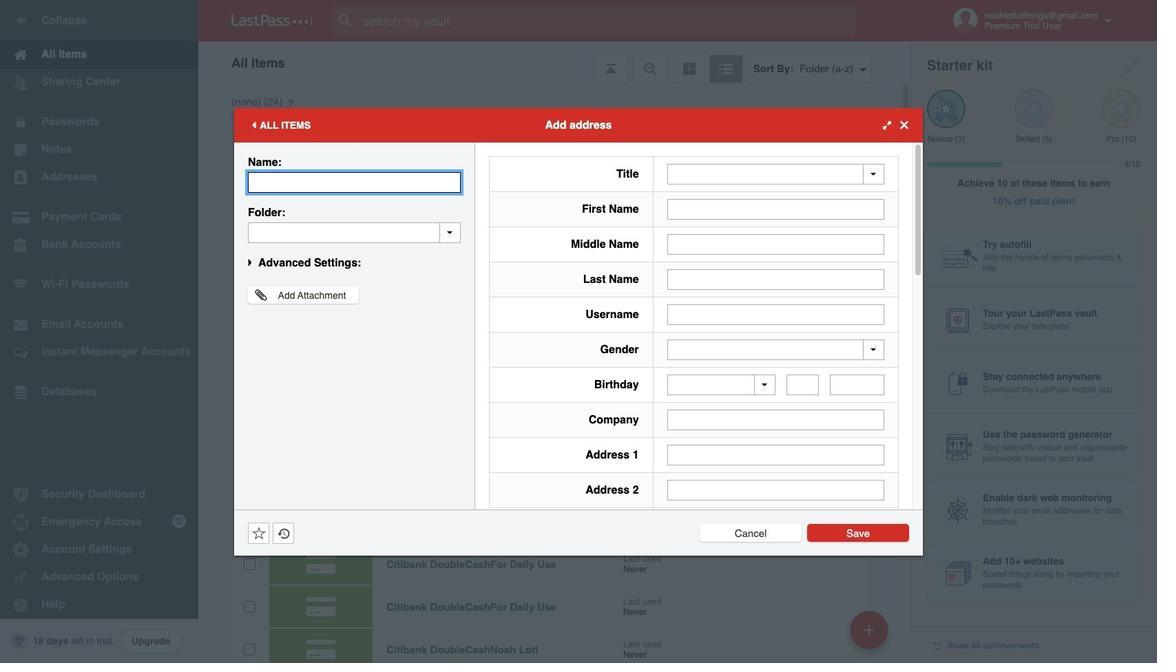 Task type: locate. For each thing, give the bounding box(es) containing it.
None text field
[[667, 199, 885, 219], [787, 375, 819, 395], [830, 375, 885, 395], [667, 445, 885, 466], [667, 480, 885, 501], [667, 199, 885, 219], [787, 375, 819, 395], [830, 375, 885, 395], [667, 445, 885, 466], [667, 480, 885, 501]]

None text field
[[248, 172, 461, 193], [248, 222, 461, 243], [667, 234, 885, 255], [667, 269, 885, 290], [667, 304, 885, 325], [667, 410, 885, 431], [248, 172, 461, 193], [248, 222, 461, 243], [667, 234, 885, 255], [667, 269, 885, 290], [667, 304, 885, 325], [667, 410, 885, 431]]

vault options navigation
[[198, 41, 911, 83]]

new item image
[[865, 625, 874, 635]]

search my vault text field
[[332, 6, 883, 36]]

dialog
[[234, 108, 923, 663]]

Search search field
[[332, 6, 883, 36]]



Task type: describe. For each thing, give the bounding box(es) containing it.
main navigation navigation
[[0, 0, 198, 663]]

new item navigation
[[845, 607, 897, 663]]

lastpass image
[[231, 14, 313, 27]]



